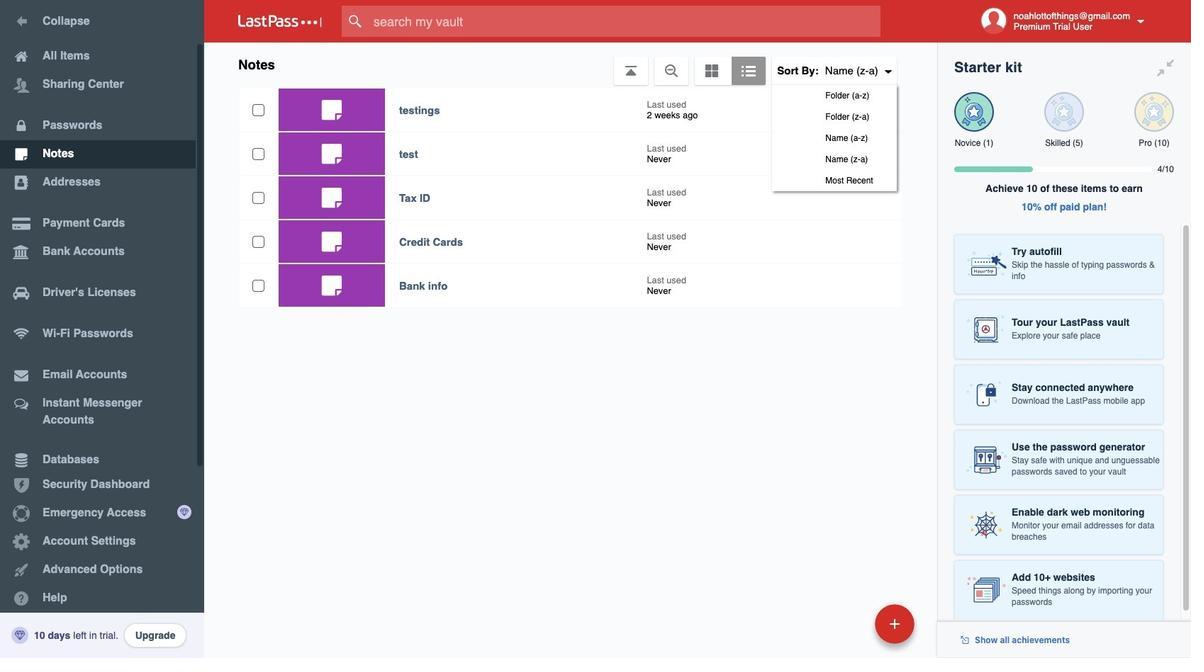 Task type: locate. For each thing, give the bounding box(es) containing it.
lastpass image
[[238, 15, 322, 28]]

new item element
[[778, 604, 920, 645]]

search my vault text field
[[342, 6, 908, 37]]



Task type: describe. For each thing, give the bounding box(es) containing it.
Search search field
[[342, 6, 908, 37]]

new item navigation
[[778, 601, 923, 659]]

main navigation navigation
[[0, 0, 204, 659]]

vault options navigation
[[204, 43, 937, 191]]



